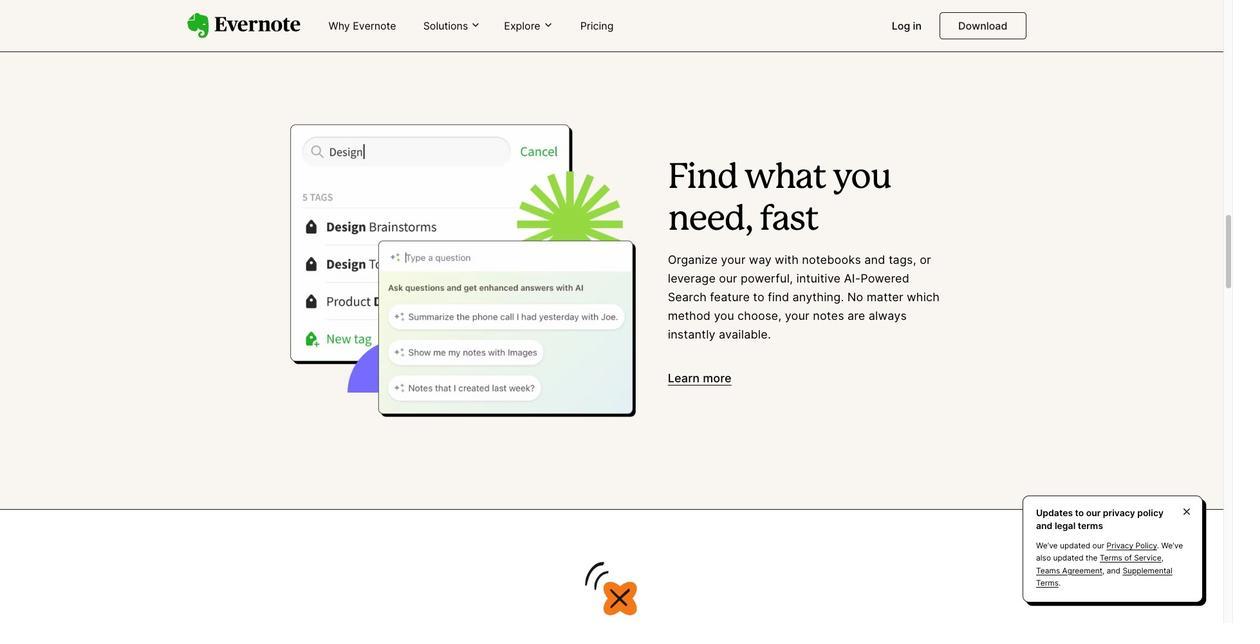 Task type: vqa. For each thing, say whether or not it's contained in the screenshot.
collaboration hero screen 'image'
no



Task type: locate. For each thing, give the bounding box(es) containing it.
tasks screen image
[[579, 0, 942, 11]]

.
[[1158, 541, 1160, 551], [1059, 578, 1061, 588]]

. down teams agreement link
[[1059, 578, 1061, 588]]

updated up teams agreement link
[[1054, 553, 1084, 563]]

0 horizontal spatial your
[[721, 253, 746, 267]]

1 vertical spatial and
[[1037, 520, 1053, 531]]

our for updates
[[1087, 507, 1101, 518]]

terms inside the terms of service , teams agreement , and
[[1101, 553, 1123, 563]]

0 horizontal spatial terms
[[1037, 578, 1059, 588]]

to inside updates to our privacy policy and legal terms
[[1076, 507, 1085, 518]]

and inside the terms of service , teams agreement , and
[[1107, 566, 1121, 575]]

evernote logo image
[[187, 13, 300, 39]]

our up feature
[[719, 272, 738, 285]]

1 vertical spatial terms
[[1037, 578, 1059, 588]]

why
[[329, 19, 350, 32]]

your down find
[[785, 309, 810, 322]]

with
[[775, 253, 799, 267]]

1 horizontal spatial terms
[[1101, 553, 1123, 563]]

0 vertical spatial our
[[719, 272, 738, 285]]

available.
[[719, 327, 772, 341]]

terms down privacy at the bottom right
[[1101, 553, 1123, 563]]

no
[[848, 290, 864, 304]]

powerful,
[[741, 272, 794, 285]]

your left way in the right of the page
[[721, 253, 746, 267]]

, down . we've also updated the
[[1103, 566, 1105, 575]]

we've updated our privacy policy
[[1037, 541, 1158, 551]]

to inside organize your way with notebooks and tags, or leverage our powerful, intuitive ai-powered search feature to find anything. no matter which method you choose, your notes are always instantly available.
[[754, 290, 765, 304]]

our
[[719, 272, 738, 285], [1087, 507, 1101, 518], [1093, 541, 1105, 551]]

0 horizontal spatial .
[[1059, 578, 1061, 588]]

and down updates
[[1037, 520, 1053, 531]]

to up terms
[[1076, 507, 1085, 518]]

1 vertical spatial .
[[1059, 578, 1061, 588]]

to
[[754, 290, 765, 304], [1076, 507, 1085, 518]]

evernote
[[353, 19, 396, 32]]

and up powered
[[865, 253, 886, 267]]

we've up also
[[1037, 541, 1058, 551]]

0 vertical spatial to
[[754, 290, 765, 304]]

we've
[[1037, 541, 1058, 551], [1162, 541, 1184, 551]]

you inside find what you need, fast
[[833, 162, 892, 194]]

ai-
[[845, 272, 861, 285]]

1 vertical spatial you
[[714, 309, 735, 322]]

service
[[1135, 553, 1162, 563]]

and down . we've also updated the
[[1107, 566, 1121, 575]]

. inside . we've also updated the
[[1158, 541, 1160, 551]]

instantly
[[668, 327, 716, 341]]

2 vertical spatial our
[[1093, 541, 1105, 551]]

supplemental terms link
[[1037, 566, 1173, 588]]

to up choose,
[[754, 290, 765, 304]]

updated
[[1061, 541, 1091, 551], [1054, 553, 1084, 563]]

0 vertical spatial .
[[1158, 541, 1160, 551]]

why evernote
[[329, 19, 396, 32]]

organize
[[668, 253, 718, 267]]

1 horizontal spatial .
[[1158, 541, 1160, 551]]

offline icon image
[[584, 561, 640, 618]]

you
[[833, 162, 892, 194], [714, 309, 735, 322]]

1 vertical spatial ,
[[1103, 566, 1105, 575]]

choose,
[[738, 309, 782, 322]]

1 vertical spatial updated
[[1054, 553, 1084, 563]]

search
[[668, 290, 707, 304]]

our for we've
[[1093, 541, 1105, 551]]

notebooks
[[803, 253, 862, 267]]

0 horizontal spatial to
[[754, 290, 765, 304]]

1 horizontal spatial you
[[833, 162, 892, 194]]

. we've also updated the
[[1037, 541, 1184, 563]]

2 vertical spatial and
[[1107, 566, 1121, 575]]

0 vertical spatial you
[[833, 162, 892, 194]]

, up supplemental
[[1162, 553, 1164, 563]]

our up terms
[[1087, 507, 1101, 518]]

legal
[[1055, 520, 1076, 531]]

,
[[1162, 553, 1164, 563], [1103, 566, 1105, 575]]

. for .
[[1059, 578, 1061, 588]]

updated up the
[[1061, 541, 1091, 551]]

0 vertical spatial updated
[[1061, 541, 1091, 551]]

feature
[[710, 290, 750, 304]]

and inside updates to our privacy policy and legal terms
[[1037, 520, 1053, 531]]

terms
[[1101, 553, 1123, 563], [1037, 578, 1059, 588]]

of
[[1125, 553, 1133, 563]]

we've inside . we've also updated the
[[1162, 541, 1184, 551]]

are
[[848, 309, 866, 322]]

2 horizontal spatial and
[[1107, 566, 1121, 575]]

leverage
[[668, 272, 716, 285]]

0 horizontal spatial you
[[714, 309, 735, 322]]

teams agreement link
[[1037, 566, 1103, 575]]

1 we've from the left
[[1037, 541, 1058, 551]]

need,
[[668, 204, 753, 236]]

our up the
[[1093, 541, 1105, 551]]

you inside organize your way with notebooks and tags, or leverage our powerful, intuitive ai-powered search feature to find anything. no matter which method you choose, your notes are always instantly available.
[[714, 309, 735, 322]]

0 vertical spatial terms
[[1101, 553, 1123, 563]]

find
[[768, 290, 790, 304]]

policy
[[1138, 507, 1164, 518]]

1 horizontal spatial we've
[[1162, 541, 1184, 551]]

our inside updates to our privacy policy and legal terms
[[1087, 507, 1101, 518]]

and inside organize your way with notebooks and tags, or leverage our powerful, intuitive ai-powered search feature to find anything. no matter which method you choose, your notes are always instantly available.
[[865, 253, 886, 267]]

terms of service link
[[1101, 553, 1162, 563]]

learn
[[668, 372, 700, 385]]

1 vertical spatial your
[[785, 309, 810, 322]]

0 horizontal spatial and
[[865, 253, 886, 267]]

which
[[907, 290, 940, 304]]

and
[[865, 253, 886, 267], [1037, 520, 1053, 531], [1107, 566, 1121, 575]]

. up service
[[1158, 541, 1160, 551]]

1 horizontal spatial and
[[1037, 520, 1053, 531]]

what
[[745, 162, 827, 194]]

0 horizontal spatial we've
[[1037, 541, 1058, 551]]

your
[[721, 253, 746, 267], [785, 309, 810, 322]]

tags-search screen image
[[282, 114, 645, 432]]

1 vertical spatial to
[[1076, 507, 1085, 518]]

2 we've from the left
[[1162, 541, 1184, 551]]

explore button
[[501, 19, 557, 33]]

0 vertical spatial and
[[865, 253, 886, 267]]

terms down the teams
[[1037, 578, 1059, 588]]

we've right policy
[[1162, 541, 1184, 551]]

1 vertical spatial our
[[1087, 507, 1101, 518]]

1 horizontal spatial to
[[1076, 507, 1085, 518]]

0 vertical spatial ,
[[1162, 553, 1164, 563]]



Task type: describe. For each thing, give the bounding box(es) containing it.
or
[[920, 253, 932, 267]]

the
[[1086, 553, 1098, 563]]

log in
[[892, 19, 922, 32]]

fast
[[760, 204, 819, 236]]

explore
[[504, 19, 541, 32]]

in
[[913, 19, 922, 32]]

log
[[892, 19, 911, 32]]

pricing
[[581, 19, 614, 32]]

terms inside supplemental terms
[[1037, 578, 1059, 588]]

policy
[[1136, 541, 1158, 551]]

teams
[[1037, 566, 1061, 575]]

updates to our privacy policy and legal terms
[[1037, 507, 1164, 531]]

always
[[869, 309, 907, 322]]

powered
[[861, 272, 910, 285]]

0 horizontal spatial ,
[[1103, 566, 1105, 575]]

why evernote link
[[321, 14, 404, 39]]

anything.
[[793, 290, 845, 304]]

0 vertical spatial your
[[721, 253, 746, 267]]

1 horizontal spatial ,
[[1162, 553, 1164, 563]]

organize your way with notebooks and tags, or leverage our powerful, intuitive ai-powered search feature to find anything. no matter which method you choose, your notes are always instantly available.
[[668, 253, 940, 341]]

way
[[749, 253, 772, 267]]

method
[[668, 309, 711, 322]]

find what you need, fast
[[668, 162, 892, 236]]

notes
[[813, 309, 845, 322]]

and for tags,
[[865, 253, 886, 267]]

more
[[703, 372, 732, 385]]

matter
[[867, 290, 904, 304]]

terms of service , teams agreement , and
[[1037, 553, 1164, 575]]

solutions
[[423, 19, 468, 32]]

. for . we've also updated the
[[1158, 541, 1160, 551]]

find
[[668, 162, 738, 194]]

download link
[[940, 12, 1027, 39]]

also
[[1037, 553, 1052, 563]]

supplemental
[[1123, 566, 1173, 575]]

our inside organize your way with notebooks and tags, or leverage our powerful, intuitive ai-powered search feature to find anything. no matter which method you choose, your notes are always instantly available.
[[719, 272, 738, 285]]

privacy
[[1107, 541, 1134, 551]]

download
[[959, 19, 1008, 32]]

solutions button
[[420, 19, 485, 33]]

tags,
[[889, 253, 917, 267]]

privacy
[[1104, 507, 1136, 518]]

learn more link
[[668, 370, 732, 388]]

learn more
[[668, 372, 732, 385]]

pricing link
[[573, 14, 622, 39]]

1 horizontal spatial your
[[785, 309, 810, 322]]

terms
[[1078, 520, 1104, 531]]

updated inside . we've also updated the
[[1054, 553, 1084, 563]]

privacy policy link
[[1107, 541, 1158, 551]]

log in link
[[885, 14, 930, 39]]

agreement
[[1063, 566, 1103, 575]]

updates
[[1037, 507, 1074, 518]]

and for legal
[[1037, 520, 1053, 531]]

supplemental terms
[[1037, 566, 1173, 588]]

intuitive
[[797, 272, 841, 285]]



